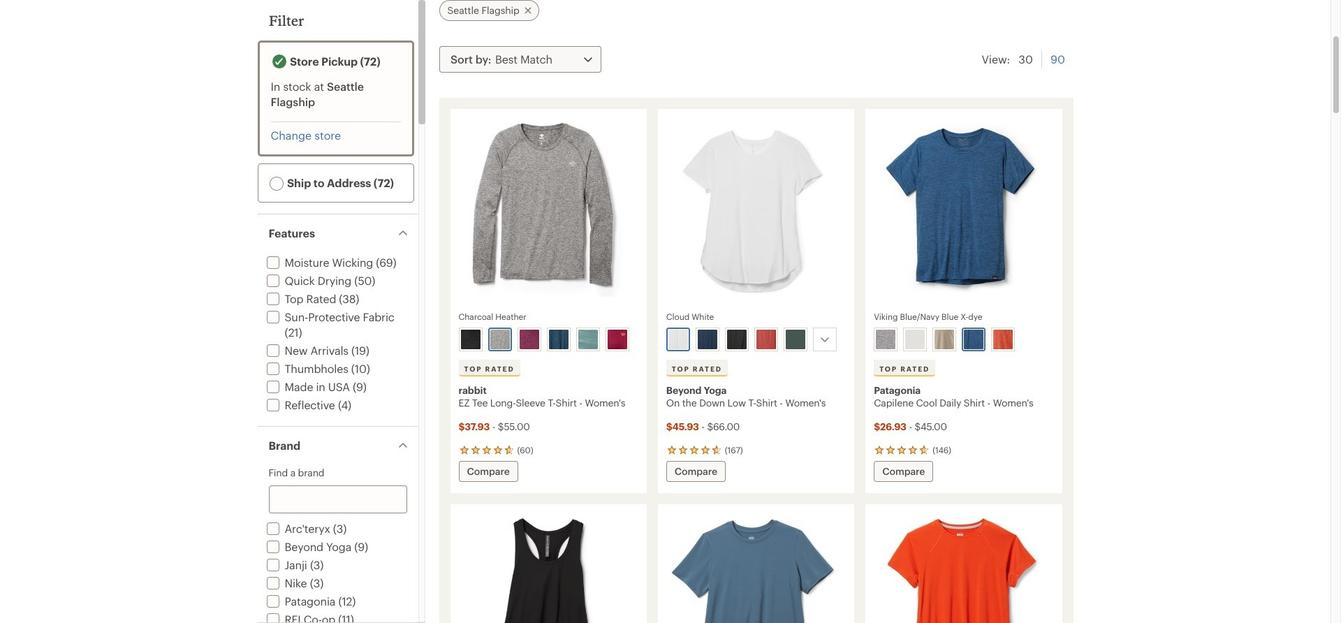Task type: locate. For each thing, give the bounding box(es) containing it.
2 group from the left
[[664, 325, 848, 354]]

feather grey image
[[876, 330, 896, 349]]

1 group from the left
[[456, 325, 640, 354]]

group for beyond yoga on the down low t-shirt - women's 0 image
[[664, 325, 848, 354]]

0 horizontal spatial group
[[456, 325, 640, 354]]

black image
[[461, 330, 480, 349]]

viking blue/navy blue x-dye image
[[964, 330, 984, 349]]

eclipse heather image
[[549, 330, 568, 349]]

nocturnal navy image
[[698, 330, 717, 349]]

vuori lux performance tank top - women's 0 image
[[459, 513, 638, 623]]

raspberry grape image
[[519, 330, 539, 349]]

3 group from the left
[[871, 325, 1056, 354]]

oil teal image
[[578, 330, 598, 349]]

1 horizontal spatial group
[[664, 325, 848, 354]]

cloud white image
[[668, 330, 688, 349]]

darkest night image
[[727, 330, 747, 349]]

rei co-op active pursuits t-shirt - women's 0 image
[[666, 513, 846, 623]]

group
[[456, 325, 640, 354], [664, 325, 848, 354], [871, 325, 1056, 354]]

pumice/dyno white x-dye image
[[935, 330, 954, 349]]

berry rose heather image
[[756, 330, 776, 349]]

beyond yoga on the down low t-shirt - women's 0 image
[[666, 117, 846, 302]]

2 horizontal spatial group
[[871, 325, 1056, 354]]

None text field
[[269, 486, 407, 514]]



Task type: vqa. For each thing, say whether or not it's contained in the screenshot.
'Houston-' in Near you Open til 8pm Houston-Baybrook
no



Task type: describe. For each thing, give the bounding box(es) containing it.
rabbit ez tee long-sleeve t-shirt - women's 0 image
[[459, 117, 638, 302]]

add filter: ship to address (72) image
[[269, 176, 283, 190]]

rei co-op swiftland running t-shirt - women's 0 image
[[874, 513, 1054, 623]]

expand color swatches image
[[817, 331, 833, 348]]

group for patagonia capilene cool daily shirt - women's 0 image
[[871, 325, 1056, 354]]

white image
[[905, 330, 925, 349]]

charcoal heather image
[[490, 330, 510, 349]]

storm heather image
[[786, 330, 805, 349]]

pimento red/coho coral x-dye image
[[993, 330, 1013, 349]]

vivacious image
[[607, 330, 627, 349]]

patagonia capilene cool daily shirt - women's 0 image
[[874, 117, 1054, 302]]

group for rabbit ez tee long-sleeve t-shirt - women's 0 image
[[456, 325, 640, 354]]



